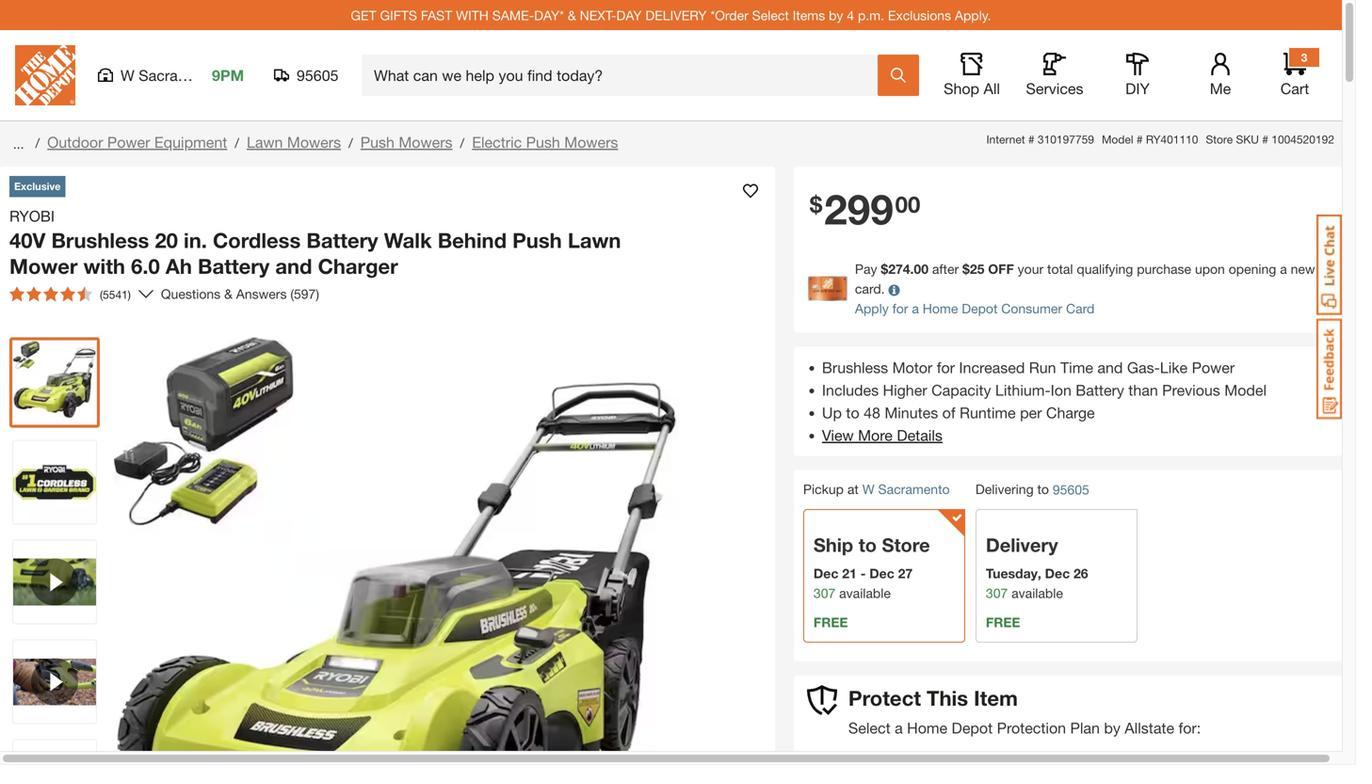 Task type: locate. For each thing, give the bounding box(es) containing it.
1 vertical spatial by
[[1105, 720, 1121, 738]]

9pm
[[212, 66, 244, 84]]

...
[[13, 136, 24, 152]]

exclusions
[[888, 7, 952, 23]]

power inside ... / outdoor power equipment / lawn mowers / push mowers / electric push mowers
[[107, 133, 150, 151]]

push right lawn mowers link
[[361, 133, 395, 151]]

2 free from the left
[[986, 615, 1021, 631]]

minutes
[[885, 404, 939, 422]]

sacramento down details
[[879, 482, 950, 497]]

0 horizontal spatial w
[[121, 66, 135, 84]]

1 free from the left
[[814, 615, 848, 631]]

higher
[[883, 381, 928, 399]]

by left 4
[[829, 7, 844, 23]]

# right sku
[[1263, 133, 1269, 146]]

95605 inside delivering to 95605
[[1053, 482, 1090, 498]]

1 vertical spatial to
[[1038, 482, 1050, 497]]

power right outdoor
[[107, 133, 150, 151]]

2 # from the left
[[1137, 133, 1143, 146]]

by right plan
[[1105, 720, 1121, 738]]

by
[[829, 7, 844, 23], [1105, 720, 1121, 738]]

battery for includes
[[1076, 381, 1125, 399]]

274.00
[[889, 261, 929, 277]]

0 horizontal spatial available
[[840, 586, 891, 601]]

6120104656001 image
[[13, 541, 96, 624]]

0 horizontal spatial sacramento
[[139, 66, 221, 84]]

dec inside "delivery tuesday, dec 26 307 available"
[[1045, 566, 1070, 582]]

mowers down what can we help you find today? search field
[[565, 133, 618, 151]]

apply for a home depot consumer card
[[855, 301, 1095, 316]]

a
[[1281, 261, 1288, 277], [912, 301, 919, 316], [895, 720, 903, 738]]

delivering
[[976, 482, 1034, 497]]

1 # from the left
[[1029, 133, 1035, 146]]

#
[[1029, 133, 1035, 146], [1137, 133, 1143, 146], [1263, 133, 1269, 146]]

1 horizontal spatial and
[[1098, 359, 1123, 377]]

1 horizontal spatial power
[[1192, 359, 1235, 377]]

1 vertical spatial &
[[224, 286, 233, 302]]

2 horizontal spatial battery
[[1076, 381, 1125, 399]]

sacramento up equipment
[[139, 66, 221, 84]]

feedback link image
[[1317, 318, 1343, 420]]

What can we help you find today? search field
[[374, 56, 877, 95]]

1 307 from the left
[[814, 586, 836, 601]]

answers
[[236, 286, 287, 302]]

power inside the brushless motor for increased run time and gas-like power includes higher capacity lithium-ion battery than previous model up to 48 minutes of runtime per charge view more details
[[1192, 359, 1235, 377]]

0 vertical spatial a
[[1281, 261, 1288, 277]]

available down tuesday,
[[1012, 586, 1064, 601]]

like
[[1161, 359, 1188, 377]]

delivery
[[986, 534, 1059, 557]]

25
[[970, 261, 985, 277]]

a inside your total qualifying purchase upon opening a new card.
[[1281, 261, 1288, 277]]

same-
[[493, 7, 534, 23]]

shop all button
[[942, 53, 1002, 98]]

info image
[[889, 285, 900, 296]]

3 dec from the left
[[1045, 566, 1070, 582]]

0 vertical spatial and
[[275, 254, 312, 279]]

3
[[1302, 51, 1308, 64]]

# left ry401110
[[1137, 133, 1143, 146]]

/ right equipment
[[235, 135, 239, 151]]

free down 21
[[814, 615, 848, 631]]

your
[[1018, 261, 1044, 277]]

1 horizontal spatial select
[[849, 720, 891, 738]]

to up -
[[859, 534, 877, 557]]

0 vertical spatial by
[[829, 7, 844, 23]]

3 # from the left
[[1263, 133, 1269, 146]]

cart
[[1281, 80, 1310, 98]]

brushless up includes
[[822, 359, 889, 377]]

depot
[[962, 301, 998, 316], [952, 720, 993, 738]]

run
[[1030, 359, 1057, 377]]

w sacramento button
[[863, 482, 950, 497]]

home down after
[[923, 301, 959, 316]]

free
[[814, 615, 848, 631], [986, 615, 1021, 631]]

shop
[[944, 80, 980, 98]]

1 horizontal spatial by
[[1105, 720, 1121, 738]]

0 horizontal spatial dec
[[814, 566, 839, 582]]

select down protect
[[849, 720, 891, 738]]

95605 up ... / outdoor power equipment / lawn mowers / push mowers / electric push mowers
[[297, 66, 339, 84]]

1 horizontal spatial 95605
[[1053, 482, 1090, 498]]

to for delivering
[[1038, 482, 1050, 497]]

0 horizontal spatial store
[[882, 534, 931, 557]]

w right at in the right of the page
[[863, 482, 875, 497]]

dec
[[814, 566, 839, 582], [870, 566, 895, 582], [1045, 566, 1070, 582]]

0 vertical spatial model
[[1102, 133, 1134, 146]]

(5541) button
[[2, 279, 138, 310]]

power
[[107, 133, 150, 151], [1192, 359, 1235, 377]]

0 horizontal spatial #
[[1029, 133, 1035, 146]]

1 vertical spatial and
[[1098, 359, 1123, 377]]

1 mowers from the left
[[287, 133, 341, 151]]

0 vertical spatial for
[[893, 301, 909, 316]]

home
[[923, 301, 959, 316], [907, 720, 948, 738]]

307
[[814, 586, 836, 601], [986, 586, 1008, 601]]

and inside the brushless motor for increased run time and gas-like power includes higher capacity lithium-ion battery than previous model up to 48 minutes of runtime per charge view more details
[[1098, 359, 1123, 377]]

per
[[1020, 404, 1042, 422]]

push right electric
[[526, 133, 560, 151]]

me button
[[1191, 53, 1251, 98]]

battery
[[307, 228, 378, 253], [198, 254, 270, 279], [1076, 381, 1125, 399]]

and
[[275, 254, 312, 279], [1098, 359, 1123, 377]]

exclusive
[[14, 180, 61, 193]]

for down info image
[[893, 301, 909, 316]]

ion
[[1051, 381, 1072, 399]]

equipment
[[154, 133, 227, 151]]

battery up questions & answers (597)
[[198, 254, 270, 279]]

mowers down 95605 button
[[287, 133, 341, 151]]

0 vertical spatial home
[[923, 301, 959, 316]]

w up outdoor power equipment link
[[121, 66, 135, 84]]

307 down ship
[[814, 586, 836, 601]]

4
[[847, 7, 855, 23]]

home inside protect this item select a home depot protection plan by allstate for:
[[907, 720, 948, 738]]

depot down 25
[[962, 301, 998, 316]]

outdoor power equipment link
[[47, 133, 227, 151]]

free for tuesday,
[[986, 615, 1021, 631]]

1 horizontal spatial &
[[568, 7, 576, 23]]

services button
[[1025, 53, 1085, 98]]

0 horizontal spatial and
[[275, 254, 312, 279]]

0 vertical spatial battery
[[307, 228, 378, 253]]

card.
[[855, 281, 885, 297]]

1 vertical spatial home
[[907, 720, 948, 738]]

0 horizontal spatial select
[[752, 7, 789, 23]]

upon
[[1196, 261, 1226, 277]]

store inside ship to store dec 21 - dec 27 307 available
[[882, 534, 931, 557]]

/ right ...
[[35, 135, 40, 151]]

1 horizontal spatial #
[[1137, 133, 1143, 146]]

pay
[[855, 261, 878, 277]]

store left sku
[[1206, 133, 1233, 146]]

of
[[943, 404, 956, 422]]

dec left 26 at right bottom
[[1045, 566, 1070, 582]]

day*
[[534, 7, 564, 23]]

0 vertical spatial 95605
[[297, 66, 339, 84]]

battery inside the brushless motor for increased run time and gas-like power includes higher capacity lithium-ion battery than previous model up to 48 minutes of runtime per charge view more details
[[1076, 381, 1125, 399]]

2 available from the left
[[1012, 586, 1064, 601]]

to left 95605 link
[[1038, 482, 1050, 497]]

00
[[896, 191, 921, 218]]

1 vertical spatial a
[[912, 301, 919, 316]]

2 horizontal spatial #
[[1263, 133, 1269, 146]]

for up capacity
[[937, 359, 955, 377]]

2 307 from the left
[[986, 586, 1008, 601]]

w
[[121, 66, 135, 84], [863, 482, 875, 497]]

dec left 21
[[814, 566, 839, 582]]

$ inside $ 299 00
[[810, 191, 823, 218]]

to inside ship to store dec 21 - dec 27 307 available
[[859, 534, 877, 557]]

ship to store dec 21 - dec 27 307 available
[[814, 534, 931, 601]]

0 horizontal spatial lawn
[[247, 133, 283, 151]]

push right behind
[[513, 228, 562, 253]]

95605 link
[[1053, 480, 1090, 500]]

1 horizontal spatial mowers
[[399, 133, 453, 151]]

electric push mowers link
[[472, 133, 618, 151]]

in.
[[184, 228, 207, 253]]

brushless up 'with'
[[51, 228, 149, 253]]

/ left electric
[[460, 135, 465, 151]]

select inside protect this item select a home depot protection plan by allstate for:
[[849, 720, 891, 738]]

0 vertical spatial power
[[107, 133, 150, 151]]

0 horizontal spatial brushless
[[51, 228, 149, 253]]

to left 48
[[846, 404, 860, 422]]

and left gas-
[[1098, 359, 1123, 377]]

a down protect
[[895, 720, 903, 738]]

1 horizontal spatial free
[[986, 615, 1021, 631]]

1 horizontal spatial w
[[863, 482, 875, 497]]

store
[[1206, 133, 1233, 146], [882, 534, 931, 557]]

items
[[793, 7, 826, 23]]

27
[[898, 566, 913, 582]]

0 vertical spatial brushless
[[51, 228, 149, 253]]

by inside protect this item select a home depot protection plan by allstate for:
[[1105, 720, 1121, 738]]

pickup
[[804, 482, 844, 497]]

questions
[[161, 286, 221, 302]]

ryobi
[[9, 207, 55, 225]]

store up 27
[[882, 534, 931, 557]]

2 horizontal spatial dec
[[1045, 566, 1070, 582]]

electric
[[472, 133, 522, 151]]

0 vertical spatial select
[[752, 7, 789, 23]]

battery down "time"
[[1076, 381, 1125, 399]]

questions & answers (597)
[[161, 286, 319, 302]]

95605 right delivering
[[1053, 482, 1090, 498]]

add to list image
[[743, 184, 758, 199]]

0 horizontal spatial 307
[[814, 586, 836, 601]]

mowers left electric
[[399, 133, 453, 151]]

get gifts fast with same-day* & next-day delivery *order select items by 4 p.m. exclusions apply.
[[351, 7, 992, 23]]

live chat image
[[1317, 215, 1343, 316]]

2 / from the left
[[235, 135, 239, 151]]

1 vertical spatial battery
[[198, 254, 270, 279]]

consumer
[[1002, 301, 1063, 316]]

0 vertical spatial to
[[846, 404, 860, 422]]

$ right after
[[963, 261, 970, 277]]

&
[[568, 7, 576, 23], [224, 286, 233, 302]]

dec right -
[[870, 566, 895, 582]]

1 vertical spatial w
[[863, 482, 875, 497]]

$
[[810, 191, 823, 218], [881, 261, 889, 277], [963, 261, 970, 277]]

depot down item
[[952, 720, 993, 738]]

1 horizontal spatial model
[[1225, 381, 1267, 399]]

to
[[846, 404, 860, 422], [1038, 482, 1050, 497], [859, 534, 877, 557]]

1 horizontal spatial for
[[937, 359, 955, 377]]

0 horizontal spatial a
[[895, 720, 903, 738]]

1 vertical spatial lawn
[[568, 228, 621, 253]]

home down the this
[[907, 720, 948, 738]]

a down 274.00
[[912, 301, 919, 316]]

1 vertical spatial 95605
[[1053, 482, 1090, 498]]

shop all
[[944, 80, 1001, 98]]

2 horizontal spatial $
[[963, 261, 970, 277]]

6318346414112 image
[[13, 641, 96, 724]]

a left new
[[1281, 261, 1288, 277]]

0 horizontal spatial $
[[810, 191, 823, 218]]

& left answers
[[224, 286, 233, 302]]

push inside ryobi 40v brushless 20 in. cordless battery walk behind push lawn mower with 6.0 ah battery and charger
[[513, 228, 562, 253]]

total
[[1048, 261, 1074, 277]]

307 inside ship to store dec 21 - dec 27 307 available
[[814, 586, 836, 601]]

0 horizontal spatial free
[[814, 615, 848, 631]]

2 vertical spatial battery
[[1076, 381, 1125, 399]]

delivery
[[646, 7, 707, 23]]

brushless inside the brushless motor for increased run time and gas-like power includes higher capacity lithium-ion battery than previous model up to 48 minutes of runtime per charge view more details
[[822, 359, 889, 377]]

and up (597)
[[275, 254, 312, 279]]

1 horizontal spatial store
[[1206, 133, 1233, 146]]

1 horizontal spatial brushless
[[822, 359, 889, 377]]

1 horizontal spatial dec
[[870, 566, 895, 582]]

0 vertical spatial lawn
[[247, 133, 283, 151]]

$ right pay
[[881, 261, 889, 277]]

sacramento
[[139, 66, 221, 84], [879, 482, 950, 497]]

1004520192
[[1272, 133, 1335, 146]]

1 horizontal spatial 307
[[986, 586, 1008, 601]]

model right 310197759
[[1102, 133, 1134, 146]]

1 vertical spatial store
[[882, 534, 931, 557]]

$ left 299
[[810, 191, 823, 218]]

0 vertical spatial store
[[1206, 133, 1233, 146]]

2 horizontal spatial a
[[1281, 261, 1288, 277]]

model right previous
[[1225, 381, 1267, 399]]

battery for lawn
[[198, 254, 270, 279]]

1 horizontal spatial sacramento
[[879, 482, 950, 497]]

0 horizontal spatial power
[[107, 133, 150, 151]]

brushless
[[51, 228, 149, 253], [822, 359, 889, 377]]

available
[[840, 586, 891, 601], [1012, 586, 1064, 601]]

mowers
[[287, 133, 341, 151], [399, 133, 453, 151], [565, 133, 618, 151]]

/ left push mowers link
[[349, 135, 353, 151]]

2 vertical spatial to
[[859, 534, 877, 557]]

to inside delivering to 95605
[[1038, 482, 1050, 497]]

push
[[361, 133, 395, 151], [526, 133, 560, 151], [513, 228, 562, 253]]

1 vertical spatial brushless
[[822, 359, 889, 377]]

311084745_s01 image
[[13, 741, 96, 766]]

95605 inside button
[[297, 66, 339, 84]]

apply now image
[[808, 277, 855, 302]]

1 vertical spatial for
[[937, 359, 955, 377]]

details
[[897, 427, 943, 445]]

power up previous
[[1192, 359, 1235, 377]]

1 vertical spatial depot
[[952, 720, 993, 738]]

plan
[[1071, 720, 1100, 738]]

1 horizontal spatial available
[[1012, 586, 1064, 601]]

0 horizontal spatial 95605
[[297, 66, 339, 84]]

1 available from the left
[[840, 586, 891, 601]]

cordless
[[213, 228, 301, 253]]

internet
[[987, 133, 1026, 146]]

2 horizontal spatial mowers
[[565, 133, 618, 151]]

select left items
[[752, 7, 789, 23]]

95605
[[297, 66, 339, 84], [1053, 482, 1090, 498]]

0 horizontal spatial mowers
[[287, 133, 341, 151]]

0 horizontal spatial for
[[893, 301, 909, 316]]

# right the internet
[[1029, 133, 1035, 146]]

available down -
[[840, 586, 891, 601]]

up
[[822, 404, 842, 422]]

1 vertical spatial power
[[1192, 359, 1235, 377]]

to for ship
[[859, 534, 877, 557]]

1 horizontal spatial lawn
[[568, 228, 621, 253]]

free down tuesday,
[[986, 615, 1021, 631]]

battery up charger
[[307, 228, 378, 253]]

2 vertical spatial a
[[895, 720, 903, 738]]

0 vertical spatial w
[[121, 66, 135, 84]]

mower
[[9, 254, 78, 279]]

0 horizontal spatial battery
[[198, 254, 270, 279]]

view more details link
[[822, 427, 943, 445]]

1 vertical spatial select
[[849, 720, 891, 738]]

307 down tuesday,
[[986, 586, 1008, 601]]

1 vertical spatial model
[[1225, 381, 1267, 399]]

& right day*
[[568, 7, 576, 23]]

0 horizontal spatial by
[[829, 7, 844, 23]]



Task type: describe. For each thing, give the bounding box(es) containing it.
lithium-
[[996, 381, 1051, 399]]

protect this item select a home depot protection plan by allstate for:
[[849, 686, 1201, 738]]

w sacramento 9pm
[[121, 66, 244, 84]]

charger
[[318, 254, 398, 279]]

95605 button
[[274, 66, 339, 85]]

lawn inside ryobi 40v brushless 20 in. cordless battery walk behind push lawn mower with 6.0 ah battery and charger
[[568, 228, 621, 253]]

pickup at w sacramento
[[804, 482, 950, 497]]

(597)
[[291, 286, 319, 302]]

view
[[822, 427, 854, 445]]

time
[[1061, 359, 1094, 377]]

6.0
[[131, 254, 160, 279]]

40v
[[9, 228, 46, 253]]

4 / from the left
[[460, 135, 465, 151]]

next-
[[580, 7, 617, 23]]

diy
[[1126, 80, 1150, 98]]

ship
[[814, 534, 854, 557]]

299
[[825, 184, 894, 234]]

21
[[843, 566, 857, 582]]

day
[[617, 7, 642, 23]]

available inside ship to store dec 21 - dec 27 307 available
[[840, 586, 891, 601]]

protect
[[849, 686, 921, 711]]

1 horizontal spatial battery
[[307, 228, 378, 253]]

push for lawn
[[513, 228, 562, 253]]

0 vertical spatial sacramento
[[139, 66, 221, 84]]

brushless motor for increased run time and gas-like power includes higher capacity lithium-ion battery than previous model up to 48 minutes of runtime per charge view more details
[[822, 359, 1267, 445]]

0 horizontal spatial &
[[224, 286, 233, 302]]

motor
[[893, 359, 933, 377]]

48
[[864, 404, 881, 422]]

push for mowers
[[361, 133, 395, 151]]

services
[[1026, 80, 1084, 98]]

gas-
[[1128, 359, 1161, 377]]

at
[[848, 482, 859, 497]]

1 dec from the left
[[814, 566, 839, 582]]

p.m.
[[858, 7, 885, 23]]

ryobi 40v brushless 20 in. cordless battery walk behind push lawn mower with 6.0 ah battery and charger
[[9, 207, 621, 279]]

0 vertical spatial &
[[568, 7, 576, 23]]

free for to
[[814, 615, 848, 631]]

2 dec from the left
[[870, 566, 895, 582]]

allstate
[[1125, 720, 1175, 738]]

1 vertical spatial sacramento
[[879, 482, 950, 497]]

behind
[[438, 228, 507, 253]]

to inside the brushless motor for increased run time and gas-like power includes higher capacity lithium-ion battery than previous model up to 48 minutes of runtime per charge view more details
[[846, 404, 860, 422]]

qualifying
[[1077, 261, 1134, 277]]

includes
[[822, 381, 879, 399]]

available inside "delivery tuesday, dec 26 307 available"
[[1012, 586, 1064, 601]]

for inside the brushless motor for increased run time and gas-like power includes higher capacity lithium-ion battery than previous model up to 48 minutes of runtime per charge view more details
[[937, 359, 955, 377]]

diy button
[[1108, 53, 1168, 98]]

3 mowers from the left
[[565, 133, 618, 151]]

(5541)
[[100, 288, 131, 301]]

a inside protect this item select a home depot protection plan by allstate for:
[[895, 720, 903, 738]]

1 horizontal spatial $
[[881, 261, 889, 277]]

me
[[1210, 80, 1232, 98]]

0 vertical spatial depot
[[962, 301, 998, 316]]

more
[[858, 427, 893, 445]]

capacity
[[932, 381, 992, 399]]

apply.
[[955, 7, 992, 23]]

20
[[155, 228, 178, 253]]

310197759
[[1038, 133, 1095, 146]]

3 / from the left
[[349, 135, 353, 151]]

apply for a home depot consumer card link
[[855, 301, 1095, 316]]

for:
[[1179, 720, 1201, 738]]

ryobi link
[[9, 205, 62, 228]]

307 inside "delivery tuesday, dec 26 307 available"
[[986, 586, 1008, 601]]

4.5 stars image
[[9, 287, 92, 302]]

and inside ryobi 40v brushless 20 in. cordless battery walk behind push lawn mower with 6.0 ah battery and charger
[[275, 254, 312, 279]]

off
[[989, 261, 1015, 277]]

0 horizontal spatial model
[[1102, 133, 1134, 146]]

brushless inside ryobi 40v brushless 20 in. cordless battery walk behind push lawn mower with 6.0 ah battery and charger
[[51, 228, 149, 253]]

lawn mowers link
[[247, 133, 341, 151]]

ryobi electric push mowers ry401110 64.0 image
[[13, 342, 96, 424]]

push mowers link
[[361, 133, 453, 151]]

model inside the brushless motor for increased run time and gas-like power includes higher capacity lithium-ion battery than previous model up to 48 minutes of runtime per charge view more details
[[1225, 381, 1267, 399]]

get
[[351, 7, 377, 23]]

all
[[984, 80, 1001, 98]]

1 horizontal spatial a
[[912, 301, 919, 316]]

*order
[[711, 7, 749, 23]]

item
[[974, 686, 1018, 711]]

... / outdoor power equipment / lawn mowers / push mowers / electric push mowers
[[9, 133, 618, 152]]

ryobi electric push mowers ry401110 e1.1 image
[[13, 441, 96, 524]]

card
[[1067, 301, 1095, 316]]

charge
[[1047, 404, 1095, 422]]

1 / from the left
[[35, 135, 40, 151]]

lawn inside ... / outdoor power equipment / lawn mowers / push mowers / electric push mowers
[[247, 133, 283, 151]]

with
[[83, 254, 125, 279]]

the home depot logo image
[[15, 45, 75, 106]]

2 mowers from the left
[[399, 133, 453, 151]]

ah
[[166, 254, 192, 279]]

with
[[456, 7, 489, 23]]

depot inside protect this item select a home depot protection plan by allstate for:
[[952, 720, 993, 738]]

your total qualifying purchase upon opening a new card.
[[855, 261, 1316, 297]]

26
[[1074, 566, 1089, 582]]

tuesday,
[[986, 566, 1042, 582]]

ry401110
[[1147, 133, 1199, 146]]

gifts
[[380, 7, 417, 23]]

outdoor
[[47, 133, 103, 151]]

purchase
[[1137, 261, 1192, 277]]

than
[[1129, 381, 1159, 399]]

new
[[1291, 261, 1316, 277]]



Task type: vqa. For each thing, say whether or not it's contained in the screenshot.
right W
yes



